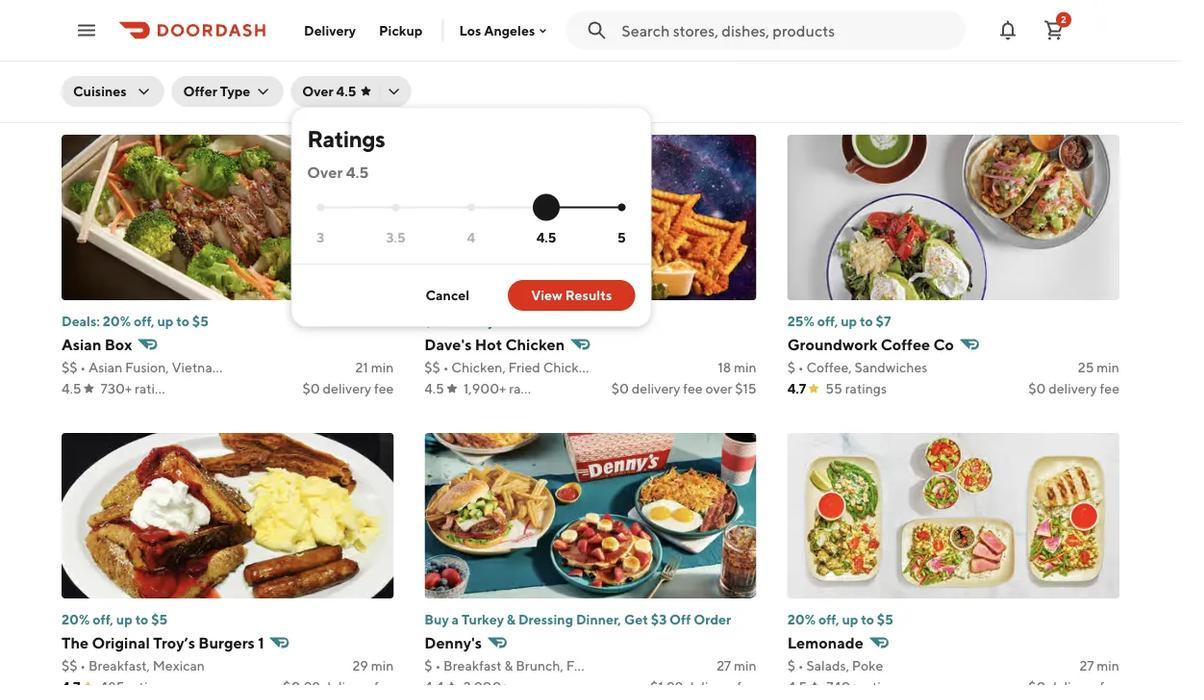 Task type: locate. For each thing, give the bounding box(es) containing it.
3 stars and over image
[[317, 203, 325, 211]]

delivery down '21'
[[323, 381, 371, 396]]

chicken
[[506, 335, 565, 354], [543, 359, 594, 375]]

$
[[788, 359, 796, 375], [425, 658, 433, 674], [788, 658, 796, 674]]

& right turkey
[[507, 611, 516, 627]]

4
[[467, 229, 475, 245]]

over up 3 stars and over image
[[307, 163, 343, 181]]

18
[[718, 359, 731, 375]]

salads,
[[807, 658, 850, 674]]

to left $7
[[860, 313, 873, 329]]

• for denny's
[[435, 658, 441, 674]]

$$ down asian box on the left
[[62, 359, 77, 375]]

ratings for bakery
[[147, 82, 189, 98]]

$3 left off
[[651, 611, 667, 627]]

27 for lemonade
[[1080, 658, 1095, 674]]

27
[[717, 658, 731, 674], [1080, 658, 1095, 674]]

fee up "dave's hot chicken"
[[498, 313, 518, 329]]

4.6
[[62, 82, 81, 98]]

pickup
[[379, 22, 423, 38]]

up for lemonade
[[842, 611, 859, 627]]

0 horizontal spatial 29 min
[[353, 658, 394, 674]]

off, up groundwork
[[818, 313, 838, 329]]

off, up robeks
[[456, 15, 477, 31]]

• down denny's
[[435, 658, 441, 674]]

delivery down the 25
[[1049, 381, 1098, 396]]

0 vertical spatial over 4.5
[[302, 83, 356, 99]]

delivery down the 22
[[323, 82, 371, 98]]

$0 delivery fee down '21'
[[303, 381, 394, 396]]

$ up "4.7"
[[788, 359, 796, 375]]

0 vertical spatial over
[[302, 83, 334, 99]]

20% for robeks
[[425, 15, 453, 31]]

type
[[220, 83, 250, 99]]

• for robeks
[[443, 61, 449, 77]]

to up original
[[135, 611, 148, 627]]

&
[[183, 37, 193, 55], [836, 37, 846, 55], [517, 61, 525, 77], [507, 611, 516, 627], [505, 658, 513, 674]]

$0 delivery fee down the 22
[[303, 82, 394, 98]]

$5 for the original troy's burgers 1
[[151, 611, 168, 627]]

fee left over
[[683, 381, 703, 396]]

5 stars and over image
[[618, 203, 626, 211]]

• left salads,
[[798, 658, 804, 674]]

off,
[[456, 15, 477, 31], [819, 15, 840, 31], [134, 313, 155, 329], [818, 313, 838, 329], [93, 611, 113, 627], [819, 611, 840, 627]]

$5 up cheese
[[877, 15, 894, 31]]

1 27 from the left
[[717, 658, 731, 674]]

1 horizontal spatial 29
[[716, 61, 731, 77]]

• up 4.6
[[80, 61, 86, 77]]

27 min
[[717, 658, 757, 674], [1080, 658, 1120, 674]]

chicken up fried
[[506, 335, 565, 354]]

chicken right fried
[[543, 359, 594, 375]]

20% off, up to $5 for the original troy's burgers 1
[[62, 611, 168, 627]]

0 horizontal spatial 27
[[717, 658, 731, 674]]

• for groundwork coffee co
[[798, 359, 804, 375]]

20% off, up to $5 for lemonade
[[788, 611, 894, 627]]

original
[[92, 634, 150, 652]]

deals: 20% off, up to $5
[[62, 313, 209, 329]]

• down asian box on the left
[[80, 359, 86, 375]]

off, for basil & cheese cafe
[[819, 15, 840, 31]]

& right bars
[[517, 61, 525, 77]]

1 horizontal spatial 29 min
[[716, 61, 757, 77]]

$3 right save
[[167, 15, 183, 31]]

$0 delivery fee down the 25
[[1029, 381, 1120, 396]]

1 vertical spatial breakfast
[[444, 658, 502, 674]]

off, up basil
[[819, 15, 840, 31]]

off
[[670, 611, 691, 627]]

4.5 up view
[[537, 229, 557, 245]]

1,900+
[[464, 381, 507, 396]]

20% for lemonade
[[788, 611, 816, 627]]

20% off, up to $5 up robeks
[[425, 15, 531, 31]]

results
[[565, 287, 612, 303]]

• for the original troy's burgers 1
[[80, 658, 86, 674]]

4.5
[[336, 83, 356, 99], [346, 163, 369, 181], [537, 229, 557, 245], [62, 381, 81, 396], [425, 381, 444, 396]]

18 min
[[718, 359, 757, 375]]

1 27 min from the left
[[717, 658, 757, 674]]

delivery for groundwork coffee co
[[1049, 381, 1098, 396]]

20% up lemonade
[[788, 611, 816, 627]]

asian down deals:
[[62, 335, 101, 354]]

up for the original troy's burgers 1
[[116, 611, 133, 627]]

delivery
[[304, 22, 356, 38]]

25 min
[[1078, 359, 1120, 375]]

$5 up the original troy's burgers 1
[[151, 611, 168, 627]]

1 horizontal spatial $3
[[651, 611, 667, 627]]

3.5 stars and over image
[[392, 203, 400, 211]]

& left café in the top left of the page
[[183, 37, 193, 55]]

1,000+
[[100, 82, 145, 98]]

• down dave's
[[443, 359, 449, 375]]

0 vertical spatial asian
[[62, 335, 101, 354]]

20% off, up to $5 up basil
[[788, 15, 894, 31]]

$7
[[876, 313, 891, 329]]

breakfast
[[850, 61, 908, 77], [444, 658, 502, 674]]

4.5 inside button
[[336, 83, 356, 99]]

fee down 21 min
[[374, 381, 394, 396]]

ratings down dessert
[[147, 82, 189, 98]]

27 min for denny's
[[717, 658, 757, 674]]

ratings down $ • coffee, sandwiches
[[845, 381, 887, 396]]

2 27 from the left
[[1080, 658, 1095, 674]]

bars
[[487, 61, 514, 77]]

view results button
[[508, 280, 635, 311]]

• up "4.7"
[[798, 359, 804, 375]]

4.5 down the 22
[[336, 83, 356, 99]]

to for robeks
[[498, 15, 512, 31]]

over 4.5 down the 22
[[302, 83, 356, 99]]

1
[[258, 634, 264, 652]]

bakery
[[130, 37, 180, 55]]

the
[[62, 634, 89, 652]]

29 min for the original troy's burgers 1
[[353, 658, 394, 674]]

burgers
[[199, 634, 255, 652]]

ratings for hot
[[509, 381, 551, 396]]

ratings down $$ • asian fusion, vietnamese
[[135, 381, 176, 396]]

robeks
[[425, 37, 478, 55]]

breakfast down cheese
[[850, 61, 908, 77]]

$3
[[167, 15, 183, 31], [651, 611, 667, 627]]

$$ down the at the left
[[62, 658, 77, 674]]

1 vertical spatial 29
[[353, 658, 368, 674]]

delivery
[[323, 82, 371, 98], [445, 313, 495, 329], [323, 381, 371, 396], [632, 381, 681, 396], [1049, 381, 1098, 396]]

0 vertical spatial 29
[[716, 61, 731, 77]]

cancel button
[[403, 280, 493, 311]]

20% for basil & cheese cafe
[[788, 15, 816, 31]]

breakfast down denny's
[[444, 658, 502, 674]]

ratings
[[147, 82, 189, 98], [135, 381, 176, 396], [509, 381, 551, 396], [845, 381, 887, 396]]

$ down denny's
[[425, 658, 433, 674]]

delivery for pitchoun bakery & café
[[323, 82, 371, 98]]

to up the poke
[[861, 611, 875, 627]]

$ left salads,
[[788, 658, 796, 674]]

coffee
[[881, 335, 931, 354]]

over 4.5
[[302, 83, 356, 99], [307, 163, 369, 181]]

denny's
[[425, 634, 482, 652]]

1 vertical spatial asian
[[89, 359, 122, 375]]

to for the original troy's burgers 1
[[135, 611, 148, 627]]

1 horizontal spatial 27
[[1080, 658, 1095, 674]]

25% off, up to $7
[[788, 313, 891, 329]]

view
[[531, 287, 563, 303]]

20% up the at the left
[[62, 611, 90, 627]]

smoothies,
[[528, 61, 596, 77]]

4.5 down dave's
[[425, 381, 444, 396]]

order
[[694, 611, 732, 627]]

0 vertical spatial breakfast
[[850, 61, 908, 77]]

off, for lemonade
[[819, 611, 840, 627]]

$$ • asian fusion, vietnamese
[[62, 359, 245, 375]]

1 horizontal spatial breakfast
[[850, 61, 908, 77]]

$$ • lunch, dessert
[[62, 61, 180, 77]]

off, up original
[[93, 611, 113, 627]]

min for robeks
[[734, 61, 757, 77]]

over inside button
[[302, 83, 334, 99]]

1 items, open order cart image
[[1043, 19, 1066, 42]]

• left the cafe, on the right top of the page
[[806, 61, 812, 77]]

$$ down basil
[[788, 61, 804, 77]]

$$ • cafe, breakfast
[[788, 61, 908, 77]]

delivery for dave's hot chicken
[[632, 381, 681, 396]]

29 for the original troy's burgers 1
[[353, 658, 368, 674]]

$0 delivery fee
[[303, 82, 394, 98], [425, 313, 518, 329], [303, 381, 394, 396], [1029, 381, 1120, 396]]

delivery left over
[[632, 381, 681, 396]]

0 horizontal spatial breakfast
[[444, 658, 502, 674]]

over up ratings
[[302, 83, 334, 99]]

20% up robeks
[[425, 15, 453, 31]]

0 horizontal spatial 29
[[353, 658, 368, 674]]

0 vertical spatial 29 min
[[716, 61, 757, 77]]

delivery for asian box
[[323, 381, 371, 396]]

$15
[[735, 381, 757, 396]]

off, up fusion, at the left bottom of the page
[[134, 313, 155, 329]]

$$ down dave's
[[425, 359, 441, 375]]

$0 delivery fee up hot
[[425, 313, 518, 329]]

20% off, up to $5 up lemonade
[[788, 611, 894, 627]]

$$ up 4.6
[[62, 61, 77, 77]]

cuisines button
[[62, 76, 164, 107]]

ratings down fried
[[509, 381, 551, 396]]

delivery up hot
[[445, 313, 495, 329]]

$ for groundwork coffee co
[[788, 359, 796, 375]]

1,000+ ratings
[[100, 82, 189, 98]]

to up basil & cheese cafe
[[861, 15, 875, 31]]

fee
[[374, 82, 394, 98], [498, 313, 518, 329], [374, 381, 394, 396], [683, 381, 703, 396], [1100, 381, 1120, 396]]

fee down 25 min
[[1100, 381, 1120, 396]]

1 horizontal spatial 27 min
[[1080, 658, 1120, 674]]

$5 up $$ • juice bars & smoothies, acai bowls
[[514, 15, 531, 31]]

$0 for asian box
[[303, 381, 320, 396]]

min
[[371, 61, 394, 77], [734, 61, 757, 77], [1097, 61, 1120, 77], [371, 359, 394, 375], [734, 359, 757, 375], [1097, 359, 1120, 375], [371, 658, 394, 674], [734, 658, 757, 674], [1097, 658, 1120, 674]]

$0
[[303, 82, 320, 98], [425, 313, 442, 329], [303, 381, 320, 396], [612, 381, 629, 396], [1029, 381, 1046, 396]]

to for lemonade
[[861, 611, 875, 627]]

chicken,
[[452, 359, 506, 375]]

1 vertical spatial $3
[[651, 611, 667, 627]]

breakfast,
[[89, 658, 150, 674]]

29 min
[[716, 61, 757, 77], [353, 658, 394, 674]]

off, up lemonade
[[819, 611, 840, 627]]

• for lemonade
[[798, 658, 804, 674]]

off, for the original troy's burgers 1
[[93, 611, 113, 627]]

0 horizontal spatial 27 min
[[717, 658, 757, 674]]

• down the at the left
[[80, 658, 86, 674]]

4 stars and over image
[[467, 203, 475, 211]]

4.5 down ratings
[[346, 163, 369, 181]]

1 vertical spatial 29 min
[[353, 658, 394, 674]]

off, for groundwork coffee co
[[818, 313, 838, 329]]

$$ • chicken, fried chicken
[[425, 359, 594, 375]]

over 4.5 down ratings
[[307, 163, 369, 181]]

20% off, up to $5 up original
[[62, 611, 168, 627]]

20%
[[425, 15, 453, 31], [788, 15, 816, 31], [103, 313, 131, 329], [62, 611, 90, 627], [788, 611, 816, 627]]

$$ down robeks
[[425, 61, 441, 77]]

mexican
[[153, 658, 205, 674]]

$5 up the poke
[[877, 611, 894, 627]]

family
[[566, 658, 607, 674]]

•
[[80, 61, 86, 77], [443, 61, 449, 77], [806, 61, 812, 77], [80, 359, 86, 375], [443, 359, 449, 375], [798, 359, 804, 375], [80, 658, 86, 674], [435, 658, 441, 674], [798, 658, 804, 674]]

20% up basil
[[788, 15, 816, 31]]

$0 delivery fee for asian box
[[303, 381, 394, 396]]

asian up 730+
[[89, 359, 122, 375]]

brunch,
[[516, 658, 564, 674]]

$5 for basil & cheese cafe
[[877, 15, 894, 31]]

min for basil & cheese cafe
[[1097, 61, 1120, 77]]

$5
[[514, 15, 531, 31], [877, 15, 894, 31], [192, 313, 209, 329], [151, 611, 168, 627], [877, 611, 894, 627]]

21
[[356, 359, 368, 375]]

• for asian box
[[80, 359, 86, 375]]

0 vertical spatial $3
[[167, 15, 183, 31]]

fusion,
[[125, 359, 169, 375]]

20% off, up to $5
[[425, 15, 531, 31], [788, 15, 894, 31], [62, 611, 168, 627], [788, 611, 894, 627]]

angeles
[[484, 22, 535, 38]]

$$
[[62, 61, 77, 77], [425, 61, 441, 77], [788, 61, 804, 77], [62, 359, 77, 375], [425, 359, 441, 375], [62, 658, 77, 674]]

to right los
[[498, 15, 512, 31]]

fee down the 22 min
[[374, 82, 394, 98]]

up for basil & cheese cafe
[[842, 15, 859, 31]]

a
[[452, 611, 459, 627]]

• left "juice"
[[443, 61, 449, 77]]

buy
[[425, 611, 449, 627]]

2 27 min from the left
[[1080, 658, 1120, 674]]

$ • coffee, sandwiches
[[788, 359, 928, 375]]



Task type: describe. For each thing, give the bounding box(es) containing it.
cafe,
[[815, 61, 847, 77]]

22
[[353, 61, 368, 77]]

pitchoun bakery & café
[[62, 37, 231, 55]]

• for pitchoun bakery & café
[[80, 61, 86, 77]]

• for basil & cheese cafe
[[806, 61, 812, 77]]

Store search: begin typing to search for stores available on DoorDash text field
[[622, 20, 954, 41]]

deals:
[[62, 313, 100, 329]]

ratings
[[307, 125, 385, 152]]

55
[[826, 381, 843, 396]]

3
[[317, 229, 325, 245]]

$$ for asian box
[[62, 359, 77, 375]]

the original troy's burgers 1
[[62, 634, 264, 652]]

meals
[[609, 658, 646, 674]]

$$ for dave's hot chicken
[[425, 359, 441, 375]]

offer type
[[183, 83, 250, 99]]

$0 delivery fee for groundwork coffee co
[[1029, 381, 1120, 396]]

vietnamese
[[172, 359, 245, 375]]

fee for groundwork coffee co
[[1100, 381, 1120, 396]]

dinner,
[[576, 611, 622, 627]]

offer type button
[[172, 76, 283, 107]]

4.5 left 730+
[[62, 381, 81, 396]]

$0 delivery fee for pitchoun bakery & café
[[303, 82, 394, 98]]

asian box
[[62, 335, 132, 354]]

off, for robeks
[[456, 15, 477, 31]]

$0 delivery fee over $15
[[612, 381, 757, 396]]

fee for pitchoun bakery & café
[[374, 82, 394, 98]]

basil
[[788, 37, 833, 55]]

up for groundwork coffee co
[[841, 313, 857, 329]]

$ • breakfast & brunch, family meals
[[425, 658, 646, 674]]

pitchoun
[[62, 37, 127, 55]]

22 min
[[353, 61, 394, 77]]

open menu image
[[75, 19, 98, 42]]

& left brunch,
[[505, 658, 513, 674]]

$$ for basil & cheese cafe
[[788, 61, 804, 77]]

20% off, up to $5 for robeks
[[425, 15, 531, 31]]

view results
[[531, 287, 612, 303]]

basil & cheese cafe
[[788, 37, 959, 55]]

to up vietnamese
[[176, 313, 190, 329]]

$0 for pitchoun bakery & café
[[303, 82, 320, 98]]

dave's hot chicken
[[425, 335, 565, 354]]

get
[[624, 611, 648, 627]]

0 horizontal spatial $3
[[167, 15, 183, 31]]

20% off, up to $5 for basil & cheese cafe
[[788, 15, 894, 31]]

$ for lemonade
[[788, 658, 796, 674]]

20% for the original troy's burgers 1
[[62, 611, 90, 627]]

730+ ratings
[[101, 381, 176, 396]]

min for pitchoun bakery & café
[[371, 61, 394, 77]]

fee for asian box
[[374, 381, 394, 396]]

$ • salads, poke
[[788, 658, 884, 674]]

1 vertical spatial over
[[307, 163, 343, 181]]

26 min
[[1079, 61, 1120, 77]]

sandwiches
[[855, 359, 928, 375]]

bowls
[[629, 61, 665, 77]]

$5 for robeks
[[514, 15, 531, 31]]

26
[[1079, 61, 1095, 77]]

$20,
[[105, 15, 134, 31]]

cafe
[[916, 37, 959, 55]]

0 vertical spatial chicken
[[506, 335, 565, 354]]

café
[[196, 37, 231, 55]]

los angeles button
[[459, 22, 551, 38]]

dressing
[[519, 611, 573, 627]]

20% up box
[[103, 313, 131, 329]]

25%
[[788, 313, 815, 329]]

juice
[[452, 61, 484, 77]]

turkey
[[462, 611, 504, 627]]

21 min
[[356, 359, 394, 375]]

los angeles
[[459, 22, 535, 38]]

spend
[[62, 15, 102, 31]]

spend $20, save $3
[[62, 15, 183, 31]]

1 vertical spatial chicken
[[543, 359, 594, 375]]

• for dave's hot chicken
[[443, 359, 449, 375]]

over 4.5 button
[[291, 76, 411, 107]]

groundwork
[[788, 335, 878, 354]]

los
[[459, 22, 481, 38]]

fee for dave's hot chicken
[[683, 381, 703, 396]]

coffee,
[[807, 359, 852, 375]]

2
[[1061, 14, 1067, 25]]

$0 for groundwork coffee co
[[1029, 381, 1046, 396]]

co
[[934, 335, 954, 354]]

cuisines
[[73, 83, 127, 99]]

4.7
[[788, 381, 806, 396]]

offer
[[183, 83, 217, 99]]

27 min for lemonade
[[1080, 658, 1120, 674]]

$$ for robeks
[[425, 61, 441, 77]]

lunch,
[[89, 61, 130, 77]]

730+
[[101, 381, 132, 396]]

to for basil & cheese cafe
[[861, 15, 875, 31]]

29 for robeks
[[716, 61, 731, 77]]

cancel
[[426, 287, 470, 303]]

$ for denny's
[[425, 658, 433, 674]]

min for asian box
[[371, 359, 394, 375]]

$5 for lemonade
[[877, 611, 894, 627]]

min for dave's hot chicken
[[734, 359, 757, 375]]

lemonade
[[788, 634, 864, 652]]

notification bell image
[[997, 19, 1020, 42]]

over
[[706, 381, 733, 396]]

$0 for dave's hot chicken
[[612, 381, 629, 396]]

delivery button
[[293, 15, 368, 46]]

$5 up vietnamese
[[192, 313, 209, 329]]

fried
[[509, 359, 541, 375]]

troy's
[[153, 634, 195, 652]]

min for denny's
[[734, 658, 757, 674]]

27 for denny's
[[717, 658, 731, 674]]

to for groundwork coffee co
[[860, 313, 873, 329]]

29 min for robeks
[[716, 61, 757, 77]]

& up $$ • cafe, breakfast
[[836, 37, 846, 55]]

$$ • breakfast, mexican
[[62, 658, 205, 674]]

min for lemonade
[[1097, 658, 1120, 674]]

poke
[[852, 658, 884, 674]]

min for the original troy's burgers 1
[[371, 658, 394, 674]]

box
[[105, 335, 132, 354]]

min for groundwork coffee co
[[1097, 359, 1120, 375]]

over 4.5 inside button
[[302, 83, 356, 99]]

ratings for coffee
[[845, 381, 887, 396]]

up for robeks
[[479, 15, 496, 31]]

5
[[618, 229, 626, 245]]

$$ • juice bars & smoothies, acai bowls
[[425, 61, 665, 77]]

buy a turkey & dressing dinner, get $3 off order
[[425, 611, 732, 627]]

acai
[[599, 61, 626, 77]]

ratings for box
[[135, 381, 176, 396]]

$$ for pitchoun bakery & café
[[62, 61, 77, 77]]

hot
[[475, 335, 502, 354]]

save
[[136, 15, 164, 31]]

1 vertical spatial over 4.5
[[307, 163, 369, 181]]

$$ for the original troy's burgers 1
[[62, 658, 77, 674]]

dessert
[[133, 61, 180, 77]]



Task type: vqa. For each thing, say whether or not it's contained in the screenshot.


